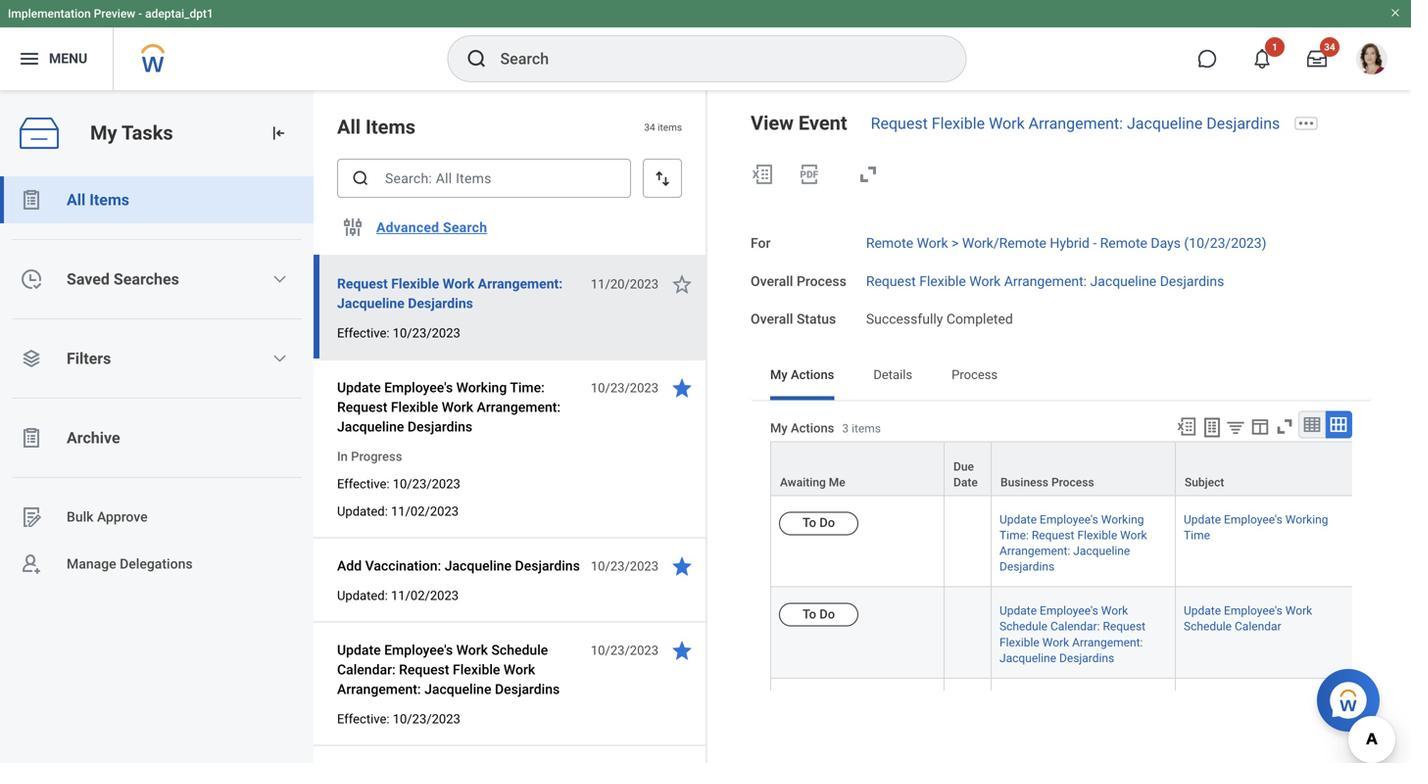 Task type: locate. For each thing, give the bounding box(es) containing it.
to do button for row containing due date
[[779, 604, 859, 627]]

effective: 10/23/2023 down request flexible work arrangement: jacqueline desjardins button
[[337, 326, 461, 341]]

34 inside item list element
[[644, 121, 655, 133]]

0 vertical spatial -
[[138, 7, 142, 21]]

0 horizontal spatial all
[[67, 191, 86, 209]]

request flexible work arrangement: jacqueline desjardins inside button
[[337, 276, 563, 312]]

0 vertical spatial 11/02/2023
[[391, 504, 459, 519]]

item list element
[[314, 90, 708, 764]]

working for update employee's working time: request flexible work arrangement: jacqueline desjardins link
[[1102, 513, 1145, 527]]

inbox large image
[[1308, 49, 1327, 69]]

effective: 10/23/2023 down progress
[[337, 477, 461, 492]]

0 horizontal spatial update employee's working time: request flexible work arrangement: jacqueline desjardins
[[337, 380, 561, 435]]

bulk
[[67, 509, 94, 526]]

process
[[797, 273, 847, 289], [952, 367, 998, 382], [1052, 476, 1095, 490]]

2 to do from the top
[[803, 607, 835, 622]]

3
[[842, 422, 849, 436]]

update inside 'button'
[[337, 643, 381, 659]]

updated: 11/02/2023 down vaccination:
[[337, 589, 459, 603]]

schedule for update employee's work schedule calendar 'link'
[[1184, 620, 1232, 634]]

1 effective: 10/23/2023 from the top
[[337, 326, 461, 341]]

1 vertical spatial all
[[67, 191, 86, 209]]

manage delegations link
[[0, 541, 314, 588]]

1 vertical spatial time:
[[1000, 529, 1029, 543]]

remote left > at the top right of page
[[866, 235, 914, 251]]

1 row from the top
[[771, 441, 1412, 496]]

update employee's working time: request flexible work arrangement: jacqueline desjardins up progress
[[337, 380, 561, 435]]

actions inside tab list
[[791, 367, 835, 382]]

1 horizontal spatial -
[[1093, 235, 1097, 251]]

tab list
[[751, 353, 1372, 400]]

34 for 34
[[1325, 41, 1336, 53]]

calendar:
[[1051, 620, 1100, 634], [337, 662, 396, 678]]

1 effective: from the top
[[337, 326, 390, 341]]

overall down for
[[751, 273, 794, 289]]

0 horizontal spatial items
[[658, 121, 682, 133]]

0 vertical spatial items
[[658, 121, 682, 133]]

process down completed
[[952, 367, 998, 382]]

1 vertical spatial process
[[952, 367, 998, 382]]

working down business process column header
[[1102, 513, 1145, 527]]

calendar
[[1235, 620, 1282, 634]]

my
[[90, 122, 117, 145], [771, 367, 788, 382], [771, 421, 788, 436]]

successfully completed
[[866, 311, 1013, 327]]

request flexible work arrangement: jacqueline desjardins button
[[337, 273, 580, 316]]

3 effective: 10/23/2023 from the top
[[337, 712, 461, 727]]

update for update employee's work schedule calendar 'link'
[[1184, 605, 1222, 618]]

1 vertical spatial effective:
[[337, 477, 390, 492]]

updated: down add
[[337, 589, 388, 603]]

34 left profile logan mcneil image
[[1325, 41, 1336, 53]]

employee's inside update employee's work schedule calendar: request flexible work arrangement: jacqueline desjardins link
[[1040, 605, 1099, 618]]

to do
[[803, 516, 835, 530], [803, 607, 835, 622]]

export to excel image left the view printable version (pdf) image
[[751, 163, 774, 186]]

0 vertical spatial time:
[[510, 380, 545, 396]]

2 vertical spatial star image
[[671, 639, 694, 663]]

my down overall status
[[771, 367, 788, 382]]

details
[[874, 367, 913, 382]]

1 horizontal spatial remote
[[1101, 235, 1148, 251]]

due date
[[954, 460, 978, 490]]

request flexible work arrangement: jacqueline desjardins
[[871, 114, 1281, 133], [866, 273, 1225, 289], [337, 276, 563, 312]]

employee's inside update employee's work schedule calendar: request flexible work arrangement: jacqueline desjardins 'button'
[[384, 643, 453, 659]]

1 actions from the top
[[791, 367, 835, 382]]

row up update employee's working time: request flexible work arrangement: jacqueline desjardins link
[[771, 441, 1412, 496]]

process inside tab list
[[952, 367, 998, 382]]

work
[[989, 114, 1025, 133], [917, 235, 949, 251], [970, 273, 1001, 289], [443, 276, 475, 292], [442, 399, 474, 416], [1121, 529, 1148, 543], [1102, 605, 1129, 618], [1286, 605, 1313, 618], [1043, 636, 1070, 650], [457, 643, 488, 659], [504, 662, 535, 678]]

1 to from the top
[[803, 516, 817, 530]]

1 vertical spatial overall
[[751, 311, 794, 327]]

desjardins inside request flexible work arrangement: jacqueline desjardins
[[408, 296, 473, 312]]

due date column header
[[945, 441, 992, 496]]

update down add
[[337, 643, 381, 659]]

actions up the my actions 3 items
[[791, 367, 835, 382]]

2 to from the top
[[803, 607, 817, 622]]

employee's up progress
[[384, 380, 453, 396]]

1 vertical spatial row
[[771, 679, 1412, 755]]

employee's down business process
[[1040, 513, 1099, 527]]

updated: 11/02/2023
[[337, 504, 459, 519], [337, 589, 459, 603]]

remote work > work/remote hybrid - remote days (10/23/2023) link
[[866, 231, 1267, 251]]

1 horizontal spatial items
[[366, 116, 416, 139]]

bulk approve
[[67, 509, 148, 526]]

time:
[[510, 380, 545, 396], [1000, 529, 1029, 543]]

schedule
[[1000, 620, 1048, 634], [1184, 620, 1232, 634], [492, 643, 548, 659]]

request flexible work arrangement: jacqueline desjardins link for process
[[866, 269, 1225, 289]]

1 horizontal spatial all items
[[337, 116, 416, 139]]

1 vertical spatial -
[[1093, 235, 1097, 251]]

update inside update employee's working time
[[1184, 513, 1222, 527]]

to do row down the business process popup button
[[771, 496, 1412, 588]]

1 vertical spatial star image
[[671, 555, 694, 578]]

Search Workday  search field
[[500, 37, 926, 80]]

cell
[[945, 496, 992, 588], [945, 588, 992, 679], [771, 679, 945, 755], [945, 679, 992, 755], [992, 679, 1176, 755], [1176, 679, 1361, 755]]

- right hybrid
[[1093, 235, 1097, 251]]

0 vertical spatial overall
[[751, 273, 794, 289]]

jacqueline
[[1127, 114, 1203, 133], [1091, 273, 1157, 289], [337, 296, 405, 312], [337, 419, 404, 435], [1074, 545, 1131, 558], [445, 558, 512, 574], [1000, 652, 1057, 666], [425, 682, 492, 698]]

34 for 34 items
[[644, 121, 655, 133]]

star image for add vaccination: jacqueline desjardins
[[671, 555, 694, 578]]

1 vertical spatial to do button
[[779, 604, 859, 627]]

view event
[[751, 112, 848, 135]]

0 vertical spatial export to excel image
[[751, 163, 774, 186]]

list
[[0, 176, 314, 588]]

process up status
[[797, 273, 847, 289]]

0 vertical spatial all
[[337, 116, 361, 139]]

update employee's work schedule calendar: request flexible work arrangement: jacqueline desjardins inside 'button'
[[337, 643, 560, 698]]

toolbar
[[1168, 411, 1353, 441]]

0 vertical spatial 34
[[1325, 41, 1336, 53]]

employee's for update employee's work schedule calendar: request flexible work arrangement: jacqueline desjardins link
[[1040, 605, 1099, 618]]

update up in progress
[[337, 380, 381, 396]]

3 effective: from the top
[[337, 712, 390, 727]]

all items up search image
[[337, 116, 416, 139]]

1 vertical spatial items
[[89, 191, 129, 209]]

1 vertical spatial items
[[852, 422, 881, 436]]

manage delegations
[[67, 556, 193, 573]]

0 vertical spatial effective: 10/23/2023
[[337, 326, 461, 341]]

0 vertical spatial to do button
[[779, 512, 859, 536]]

awaiting me
[[780, 476, 846, 490]]

fullscreen image
[[1274, 416, 1296, 437]]

working down request flexible work arrangement: jacqueline desjardins button
[[457, 380, 507, 396]]

view printable version (pdf) image
[[798, 163, 822, 186]]

0 horizontal spatial 34
[[644, 121, 655, 133]]

awaiting me button
[[772, 442, 944, 495]]

employee's down subject popup button in the bottom right of the page
[[1224, 513, 1283, 527]]

0 vertical spatial star image
[[671, 273, 694, 296]]

updated: down in progress
[[337, 504, 388, 519]]

2 11/02/2023 from the top
[[391, 589, 459, 603]]

0 vertical spatial process
[[797, 273, 847, 289]]

effective: 10/23/2023
[[337, 326, 461, 341], [337, 477, 461, 492], [337, 712, 461, 727]]

(10/23/2023)
[[1185, 235, 1267, 251]]

employee's down update employee's working time: request flexible work arrangement: jacqueline desjardins link
[[1040, 605, 1099, 618]]

remote left days
[[1101, 235, 1148, 251]]

export to excel image for view event
[[751, 163, 774, 186]]

2 remote from the left
[[1101, 235, 1148, 251]]

update down business
[[1000, 513, 1037, 527]]

0 vertical spatial to do
[[803, 516, 835, 530]]

employee's inside update employee's working time: request flexible work arrangement: jacqueline desjardins link
[[1040, 513, 1099, 527]]

1 vertical spatial 11/02/2023
[[391, 589, 459, 603]]

all right clipboard icon
[[67, 191, 86, 209]]

row
[[771, 441, 1412, 496], [771, 679, 1412, 755]]

2 vertical spatial my
[[771, 421, 788, 436]]

0 vertical spatial do
[[820, 516, 835, 530]]

overall status element
[[866, 300, 1013, 329]]

request inside 'button'
[[399, 662, 450, 678]]

1 vertical spatial request flexible work arrangement: jacqueline desjardins link
[[866, 269, 1225, 289]]

items up search image
[[366, 116, 416, 139]]

11/02/2023
[[391, 504, 459, 519], [391, 589, 459, 603]]

0 vertical spatial updated:
[[337, 504, 388, 519]]

2 effective: 10/23/2023 from the top
[[337, 477, 461, 492]]

1 horizontal spatial items
[[852, 422, 881, 436]]

schedule inside "update employee's work schedule calendar"
[[1184, 620, 1232, 634]]

update
[[337, 380, 381, 396], [1000, 513, 1037, 527], [1184, 513, 1222, 527], [1000, 605, 1037, 618], [1184, 605, 1222, 618], [337, 643, 381, 659]]

hybrid
[[1050, 235, 1090, 251]]

2 horizontal spatial process
[[1052, 476, 1095, 490]]

2 vertical spatial effective: 10/23/2023
[[337, 712, 461, 727]]

request flexible work arrangement: jacqueline desjardins link
[[871, 114, 1281, 133], [866, 269, 1225, 289]]

update for update employee's working time: request flexible work arrangement: jacqueline desjardins link
[[1000, 513, 1037, 527]]

chevron down image
[[272, 351, 288, 367]]

1 vertical spatial calendar:
[[337, 662, 396, 678]]

row down update employee's work schedule calendar: request flexible work arrangement: jacqueline desjardins link
[[771, 679, 1412, 755]]

0 horizontal spatial time:
[[510, 380, 545, 396]]

working inside update employee's working time: request flexible work arrangement: jacqueline desjardins link
[[1102, 513, 1145, 527]]

0 vertical spatial actions
[[791, 367, 835, 382]]

row containing due date
[[771, 441, 1412, 496]]

all items right clipboard icon
[[67, 191, 129, 209]]

employee's up calendar on the right of page
[[1224, 605, 1283, 618]]

arrangement:
[[1029, 114, 1123, 133], [1005, 273, 1087, 289], [478, 276, 563, 292], [477, 399, 561, 416], [1000, 545, 1071, 558], [1073, 636, 1143, 650], [337, 682, 421, 698]]

tab list containing my actions
[[751, 353, 1372, 400]]

1
[[1273, 41, 1278, 53]]

1 vertical spatial actions
[[791, 421, 835, 436]]

1 horizontal spatial all
[[337, 116, 361, 139]]

items right 3
[[852, 422, 881, 436]]

expand table image
[[1329, 415, 1349, 435]]

0 horizontal spatial schedule
[[492, 643, 548, 659]]

advanced search button
[[369, 208, 495, 247]]

do for to do button for the due date column header
[[820, 516, 835, 530]]

1 vertical spatial updated: 11/02/2023
[[337, 589, 459, 603]]

employee's down vaccination:
[[384, 643, 453, 659]]

1 overall from the top
[[751, 273, 794, 289]]

update employee's working time: request flexible work arrangement: jacqueline desjardins down business process
[[1000, 513, 1148, 574]]

2 actions from the top
[[791, 421, 835, 436]]

jacqueline inside 'button'
[[425, 682, 492, 698]]

update employee's working time: request flexible work arrangement: jacqueline desjardins inside button
[[337, 380, 561, 435]]

1 star image from the top
[[671, 273, 694, 296]]

manage
[[67, 556, 116, 573]]

working
[[457, 380, 507, 396], [1102, 513, 1145, 527], [1286, 513, 1329, 527]]

0 horizontal spatial calendar:
[[337, 662, 396, 678]]

bulk approve link
[[0, 494, 314, 541]]

to do button
[[779, 512, 859, 536], [779, 604, 859, 627]]

effective:
[[337, 326, 390, 341], [337, 477, 390, 492], [337, 712, 390, 727]]

export to worksheets image
[[1201, 416, 1224, 439]]

to do row down update employee's working time: request flexible work arrangement: jacqueline desjardins link
[[771, 588, 1412, 679]]

2 vertical spatial effective:
[[337, 712, 390, 727]]

employee's for update employee's working time link
[[1224, 513, 1283, 527]]

update employee's work schedule calendar: request flexible work arrangement: jacqueline desjardins button
[[337, 639, 580, 702]]

desjardins inside 'button'
[[495, 682, 560, 698]]

1 horizontal spatial working
[[1102, 513, 1145, 527]]

overall
[[751, 273, 794, 289], [751, 311, 794, 327]]

items
[[366, 116, 416, 139], [89, 191, 129, 209]]

10/23/2023
[[393, 326, 461, 341], [591, 381, 659, 396], [393, 477, 461, 492], [591, 559, 659, 574], [591, 644, 659, 658], [393, 712, 461, 727]]

2 overall from the top
[[751, 311, 794, 327]]

0 vertical spatial my
[[90, 122, 117, 145]]

34 up sort icon
[[644, 121, 655, 133]]

items down my tasks
[[89, 191, 129, 209]]

0 horizontal spatial -
[[138, 7, 142, 21]]

2 row from the top
[[771, 679, 1412, 755]]

employee's inside update employee's working time
[[1224, 513, 1283, 527]]

request inside request flexible work arrangement: jacqueline desjardins
[[337, 276, 388, 292]]

1 do from the top
[[820, 516, 835, 530]]

search image
[[351, 169, 371, 188]]

sort image
[[653, 169, 673, 188]]

0 vertical spatial row
[[771, 441, 1412, 496]]

0 horizontal spatial items
[[89, 191, 129, 209]]

2 star image from the top
[[671, 555, 694, 578]]

remote
[[866, 235, 914, 251], [1101, 235, 1148, 251]]

calendar: inside update employee's work schedule calendar: request flexible work arrangement: jacqueline desjardins link
[[1051, 620, 1100, 634]]

overall for overall process
[[751, 273, 794, 289]]

0 horizontal spatial export to excel image
[[751, 163, 774, 186]]

1 vertical spatial to do
[[803, 607, 835, 622]]

0 vertical spatial items
[[366, 116, 416, 139]]

11/02/2023 down vaccination:
[[391, 589, 459, 603]]

my tasks element
[[0, 90, 314, 764]]

select to filter grid data image
[[1225, 417, 1247, 437]]

arrangement: inside button
[[477, 399, 561, 416]]

34 inside button
[[1325, 41, 1336, 53]]

0 horizontal spatial update employee's work schedule calendar: request flexible work arrangement: jacqueline desjardins
[[337, 643, 560, 698]]

overall for overall status
[[751, 311, 794, 327]]

0 vertical spatial to
[[803, 516, 817, 530]]

0 horizontal spatial remote
[[866, 235, 914, 251]]

- right preview
[[138, 7, 142, 21]]

employee's
[[384, 380, 453, 396], [1040, 513, 1099, 527], [1224, 513, 1283, 527], [1040, 605, 1099, 618], [1224, 605, 1283, 618], [384, 643, 453, 659]]

0 vertical spatial request flexible work arrangement: jacqueline desjardins link
[[871, 114, 1281, 133]]

to do button for the due date column header
[[779, 512, 859, 536]]

process right business
[[1052, 476, 1095, 490]]

2 horizontal spatial schedule
[[1184, 620, 1232, 634]]

my for my actions
[[771, 367, 788, 382]]

effective: 10/23/2023 down update employee's work schedule calendar: request flexible work arrangement: jacqueline desjardins 'button'
[[337, 712, 461, 727]]

successfully
[[866, 311, 943, 327]]

update down time
[[1184, 605, 1222, 618]]

clipboard image
[[20, 426, 43, 450]]

update down update employee's working time: request flexible work arrangement: jacqueline desjardins link
[[1000, 605, 1037, 618]]

0 vertical spatial effective:
[[337, 326, 390, 341]]

actions left 3
[[791, 421, 835, 436]]

0 vertical spatial updated: 11/02/2023
[[337, 504, 459, 519]]

export to excel image left export to worksheets image
[[1176, 416, 1198, 437]]

to
[[803, 516, 817, 530], [803, 607, 817, 622]]

update inside "update employee's work schedule calendar"
[[1184, 605, 1222, 618]]

1 vertical spatial all items
[[67, 191, 129, 209]]

my left 'tasks'
[[90, 122, 117, 145]]

0 vertical spatial calendar:
[[1051, 620, 1100, 634]]

to for the due date column header
[[803, 516, 817, 530]]

effective: for request flexible work arrangement: jacqueline desjardins
[[337, 326, 390, 341]]

-
[[138, 7, 142, 21], [1093, 235, 1097, 251]]

1 vertical spatial do
[[820, 607, 835, 622]]

1 vertical spatial updated:
[[337, 589, 388, 603]]

due date button
[[945, 442, 991, 495]]

process for business process
[[1052, 476, 1095, 490]]

items
[[658, 121, 682, 133], [852, 422, 881, 436]]

2 effective: from the top
[[337, 477, 390, 492]]

star image
[[671, 273, 694, 296], [671, 555, 694, 578], [671, 639, 694, 663]]

all up search image
[[337, 116, 361, 139]]

all
[[337, 116, 361, 139], [67, 191, 86, 209]]

2 vertical spatial process
[[1052, 476, 1095, 490]]

1 vertical spatial effective: 10/23/2023
[[337, 477, 461, 492]]

employee's inside "update employee's work schedule calendar"
[[1224, 605, 1283, 618]]

my down my actions on the right
[[771, 421, 788, 436]]

2 to do button from the top
[[779, 604, 859, 627]]

0 horizontal spatial all items
[[67, 191, 129, 209]]

1 horizontal spatial update employee's working time: request flexible work arrangement: jacqueline desjardins
[[1000, 513, 1148, 574]]

update employee's working time: request flexible work arrangement: jacqueline desjardins
[[337, 380, 561, 435], [1000, 513, 1148, 574]]

1 updated: 11/02/2023 from the top
[[337, 504, 459, 519]]

employee's inside update employee's working time: request flexible work arrangement: jacqueline desjardins button
[[384, 380, 453, 396]]

1 vertical spatial 34
[[644, 121, 655, 133]]

0 horizontal spatial working
[[457, 380, 507, 396]]

star image
[[671, 376, 694, 400]]

0 horizontal spatial process
[[797, 273, 847, 289]]

update employee's work schedule calendar: request flexible work arrangement: jacqueline desjardins
[[1000, 605, 1146, 666], [337, 643, 560, 698]]

overall process
[[751, 273, 847, 289]]

subject
[[1185, 476, 1225, 490]]

updated: 11/02/2023 up vaccination:
[[337, 504, 459, 519]]

rename image
[[20, 506, 43, 529]]

export to excel image
[[751, 163, 774, 186], [1176, 416, 1198, 437]]

working inside update employee's working time
[[1286, 513, 1329, 527]]

1 horizontal spatial process
[[952, 367, 998, 382]]

working down subject popup button in the bottom right of the page
[[1286, 513, 1329, 527]]

update up time
[[1184, 513, 1222, 527]]

0 vertical spatial update employee's working time: request flexible work arrangement: jacqueline desjardins
[[337, 380, 561, 435]]

2 do from the top
[[820, 607, 835, 622]]

2 to do row from the top
[[771, 588, 1412, 679]]

1 vertical spatial my
[[771, 367, 788, 382]]

overall left status
[[751, 311, 794, 327]]

1 horizontal spatial 34
[[1325, 41, 1336, 53]]

1 vertical spatial export to excel image
[[1176, 416, 1198, 437]]

transformation import image
[[269, 124, 288, 143]]

0 vertical spatial all items
[[337, 116, 416, 139]]

3 star image from the top
[[671, 639, 694, 663]]

items up sort icon
[[658, 121, 682, 133]]

1 horizontal spatial schedule
[[1000, 620, 1048, 634]]

34
[[1325, 41, 1336, 53], [644, 121, 655, 133]]

1 horizontal spatial calendar:
[[1051, 620, 1100, 634]]

my actions 3 items
[[771, 421, 881, 436]]

2 horizontal spatial working
[[1286, 513, 1329, 527]]

process inside popup button
[[1052, 476, 1095, 490]]

1 horizontal spatial export to excel image
[[1176, 416, 1198, 437]]

request flexible work arrangement: jacqueline desjardins for overall process
[[866, 273, 1225, 289]]

flexible inside button
[[391, 276, 439, 292]]

1 vertical spatial to
[[803, 607, 817, 622]]

effective: 10/23/2023 for employee's
[[337, 712, 461, 727]]

desjardins
[[1207, 114, 1281, 133], [1160, 273, 1225, 289], [408, 296, 473, 312], [408, 419, 473, 435], [515, 558, 580, 574], [1000, 560, 1055, 574], [1060, 652, 1115, 666], [495, 682, 560, 698]]

to do row
[[771, 496, 1412, 588], [771, 588, 1412, 679]]

business process
[[1001, 476, 1095, 490]]

schedule inside 'button'
[[492, 643, 548, 659]]

11/02/2023 up vaccination:
[[391, 504, 459, 519]]

1 to do button from the top
[[779, 512, 859, 536]]



Task type: describe. For each thing, give the bounding box(es) containing it.
advanced search
[[376, 219, 487, 236]]

list containing all items
[[0, 176, 314, 588]]

update inside button
[[337, 380, 381, 396]]

my for my tasks
[[90, 122, 117, 145]]

working for update employee's working time link
[[1286, 513, 1329, 527]]

all items inside button
[[67, 191, 129, 209]]

chevron down image
[[272, 272, 288, 287]]

>
[[952, 235, 959, 251]]

add vaccination: jacqueline desjardins
[[337, 558, 580, 574]]

1 11/02/2023 from the top
[[391, 504, 459, 519]]

click to view/edit grid preferences image
[[1250, 416, 1271, 437]]

date
[[954, 476, 978, 490]]

adeptai_dpt1
[[145, 7, 214, 21]]

my actions
[[771, 367, 835, 382]]

search
[[443, 219, 487, 236]]

view
[[751, 112, 794, 135]]

process for overall process
[[797, 273, 847, 289]]

jacqueline inside request flexible work arrangement: jacqueline desjardins
[[337, 296, 405, 312]]

work/remote
[[963, 235, 1047, 251]]

arrangement: inside 'button'
[[337, 682, 421, 698]]

flexible inside 'button'
[[453, 662, 500, 678]]

user plus image
[[20, 553, 43, 576]]

2 updated: from the top
[[337, 589, 388, 603]]

all items inside item list element
[[337, 116, 416, 139]]

preview
[[94, 7, 135, 21]]

in
[[337, 449, 348, 464]]

vaccination:
[[365, 558, 441, 574]]

1 vertical spatial update employee's working time: request flexible work arrangement: jacqueline desjardins
[[1000, 513, 1148, 574]]

1 remote from the left
[[866, 235, 914, 251]]

effective: for update employee's work schedule calendar: request flexible work arrangement: jacqueline desjardins
[[337, 712, 390, 727]]

employee's for update employee's work schedule calendar 'link'
[[1224, 605, 1283, 618]]

update for update employee's work schedule calendar: request flexible work arrangement: jacqueline desjardins link
[[1000, 605, 1037, 618]]

34 button
[[1296, 37, 1340, 80]]

implementation preview -   adeptai_dpt1
[[8, 7, 214, 21]]

all items button
[[0, 176, 314, 224]]

export to excel image for my actions
[[1176, 416, 1198, 437]]

request flexible work arrangement: jacqueline desjardins link for event
[[871, 114, 1281, 133]]

delegations
[[120, 556, 193, 573]]

work inside request flexible work arrangement: jacqueline desjardins
[[443, 276, 475, 292]]

arrangement: inside request flexible work arrangement: jacqueline desjardins
[[478, 276, 563, 292]]

business
[[1001, 476, 1049, 490]]

days
[[1151, 235, 1181, 251]]

business process button
[[992, 442, 1175, 495]]

actions for my actions
[[791, 367, 835, 382]]

time: inside button
[[510, 380, 545, 396]]

menu
[[49, 51, 87, 67]]

add vaccination: jacqueline desjardins button
[[337, 555, 580, 578]]

working inside update employee's working time: request flexible work arrangement: jacqueline desjardins button
[[457, 380, 507, 396]]

menu banner
[[0, 0, 1412, 90]]

34 items
[[644, 121, 682, 133]]

1 button
[[1241, 37, 1285, 80]]

saved
[[67, 270, 110, 289]]

awaiting me column header
[[771, 441, 945, 496]]

justify image
[[18, 47, 41, 71]]

business process column header
[[992, 441, 1176, 496]]

request flexible work arrangement: jacqueline desjardins for view event
[[871, 114, 1281, 133]]

profile logan mcneil image
[[1357, 43, 1388, 79]]

1 horizontal spatial time:
[[1000, 529, 1029, 543]]

advanced
[[376, 219, 439, 236]]

clipboard image
[[20, 188, 43, 212]]

fullscreen image
[[857, 163, 880, 186]]

notifications large image
[[1253, 49, 1272, 69]]

items inside item list element
[[366, 116, 416, 139]]

11/20/2023
[[591, 277, 659, 292]]

update employee's work schedule calendar
[[1184, 605, 1313, 634]]

approve
[[97, 509, 148, 526]]

add
[[337, 558, 362, 574]]

implementation
[[8, 7, 91, 21]]

filters button
[[0, 335, 314, 382]]

due
[[954, 460, 974, 474]]

update employee's working time
[[1184, 513, 1329, 543]]

update for update employee's working time link
[[1184, 513, 1222, 527]]

subject button
[[1176, 442, 1360, 495]]

overall status
[[751, 311, 836, 327]]

- inside menu "banner"
[[138, 7, 142, 21]]

remote work > work/remote hybrid - remote days (10/23/2023)
[[866, 235, 1267, 251]]

search image
[[465, 47, 489, 71]]

1 horizontal spatial update employee's work schedule calendar: request flexible work arrangement: jacqueline desjardins
[[1000, 605, 1146, 666]]

work inside button
[[442, 399, 474, 416]]

calendar: inside update employee's work schedule calendar: request flexible work arrangement: jacqueline desjardins 'button'
[[337, 662, 396, 678]]

work inside "update employee's work schedule calendar"
[[1286, 605, 1313, 618]]

items inside button
[[89, 191, 129, 209]]

progress
[[351, 449, 402, 464]]

update employee's work schedule calendar link
[[1184, 601, 1313, 634]]

for
[[751, 235, 771, 251]]

all inside item list element
[[337, 116, 361, 139]]

status
[[797, 311, 836, 327]]

close environment banner image
[[1390, 7, 1402, 19]]

do for to do button for row containing due date
[[820, 607, 835, 622]]

table image
[[1303, 415, 1322, 435]]

flexible inside button
[[391, 399, 438, 416]]

2 updated: 11/02/2023 from the top
[[337, 589, 459, 603]]

items inside item list element
[[658, 121, 682, 133]]

update employee's working time: request flexible work arrangement: jacqueline desjardins link
[[1000, 509, 1148, 574]]

in progress
[[337, 449, 402, 464]]

saved searches
[[67, 270, 179, 289]]

archive
[[67, 429, 120, 448]]

- inside remote work > work/remote hybrid - remote days (10/23/2023) link
[[1093, 235, 1097, 251]]

actions for my actions 3 items
[[791, 421, 835, 436]]

completed
[[947, 311, 1013, 327]]

items inside the my actions 3 items
[[852, 422, 881, 436]]

update employee's work schedule calendar: request flexible work arrangement: jacqueline desjardins link
[[1000, 601, 1146, 666]]

schedule for update employee's work schedule calendar: request flexible work arrangement: jacqueline desjardins link
[[1000, 620, 1048, 634]]

employee's for update employee's working time: request flexible work arrangement: jacqueline desjardins link
[[1040, 513, 1099, 527]]

effective: 10/23/2023 for flexible
[[337, 326, 461, 341]]

saved searches button
[[0, 256, 314, 303]]

1 updated: from the top
[[337, 504, 388, 519]]

my tasks
[[90, 122, 173, 145]]

searches
[[114, 270, 179, 289]]

configure image
[[341, 216, 365, 239]]

all inside button
[[67, 191, 86, 209]]

time
[[1184, 529, 1211, 543]]

1 to do row from the top
[[771, 496, 1412, 588]]

1 to do from the top
[[803, 516, 835, 530]]

filters
[[67, 349, 111, 368]]

Search: All Items text field
[[337, 159, 631, 198]]

awaiting
[[780, 476, 826, 490]]

archive button
[[0, 415, 314, 462]]

update employee's working time link
[[1184, 509, 1329, 543]]

star image for update employee's work schedule calendar: request flexible work arrangement: jacqueline desjardins
[[671, 639, 694, 663]]

menu button
[[0, 27, 113, 90]]

request inside button
[[337, 399, 388, 416]]

update employee's working time: request flexible work arrangement: jacqueline desjardins button
[[337, 376, 580, 439]]

me
[[829, 476, 846, 490]]

perspective image
[[20, 347, 43, 371]]

star image for request flexible work arrangement: jacqueline desjardins
[[671, 273, 694, 296]]

clock check image
[[20, 268, 43, 291]]

tasks
[[122, 122, 173, 145]]

to for row containing due date
[[803, 607, 817, 622]]

event
[[799, 112, 848, 135]]



Task type: vqa. For each thing, say whether or not it's contained in the screenshot.


